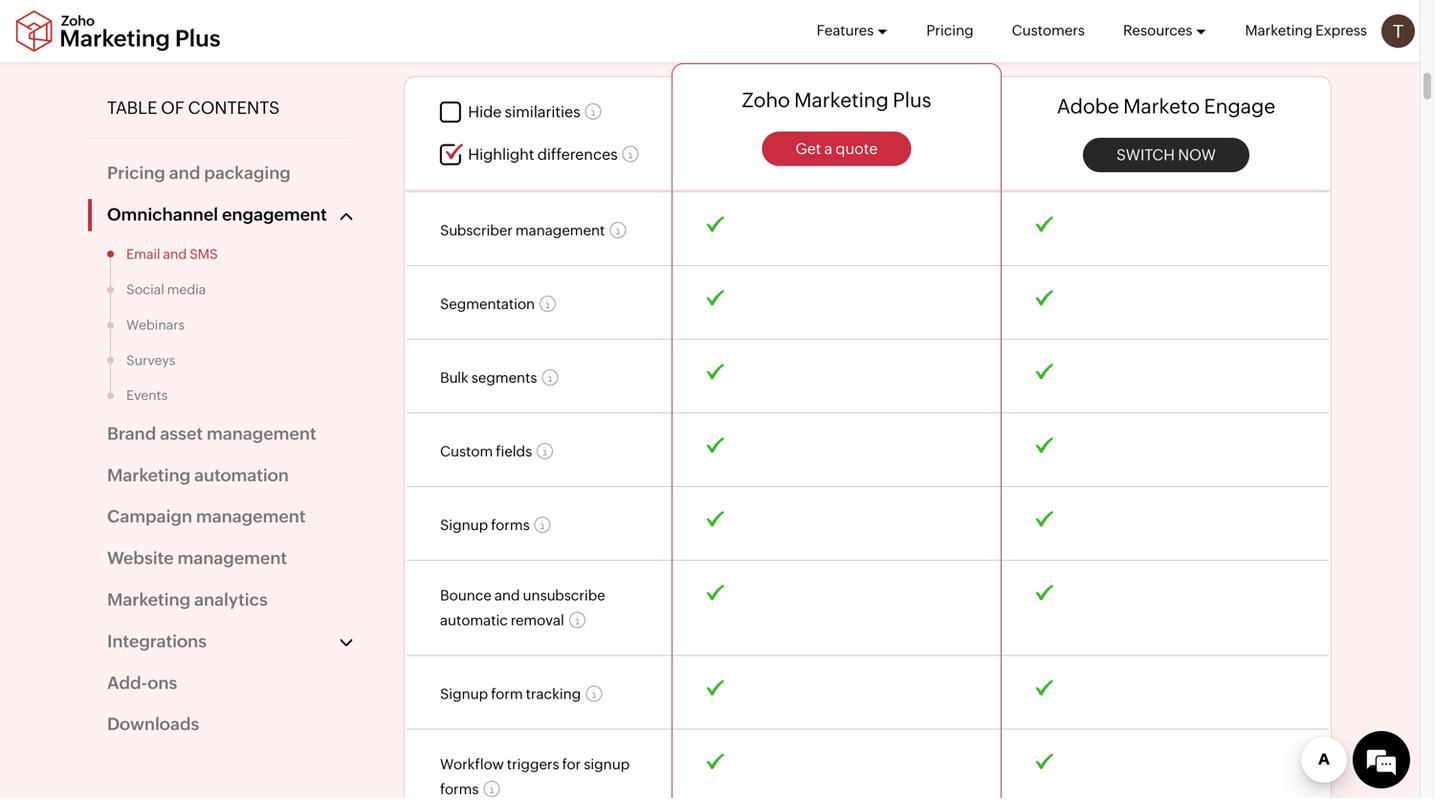 Task type: locate. For each thing, give the bounding box(es) containing it.
marketing up get a quote
[[795, 89, 889, 112]]

table of contents
[[107, 98, 280, 118]]

campaign management
[[107, 507, 306, 527]]

social media
[[126, 282, 206, 297]]

brand
[[107, 424, 156, 443]]

marketing express link
[[1246, 0, 1368, 61]]

highlight differences
[[468, 145, 618, 163]]

express
[[1316, 22, 1368, 39]]

switch now
[[1117, 146, 1217, 164]]

management down the automation
[[196, 507, 306, 527]]

marketing left express
[[1246, 22, 1313, 39]]

marketing
[[1246, 22, 1313, 39], [795, 89, 889, 112], [107, 465, 191, 485], [107, 590, 191, 610]]

management
[[207, 424, 316, 443], [196, 507, 306, 527], [178, 549, 287, 568]]

resources link
[[1124, 0, 1208, 61]]

engage
[[1205, 95, 1276, 118]]

marketing up campaign
[[107, 465, 191, 485]]

and
[[169, 163, 200, 183], [163, 246, 187, 262]]

marketo
[[1124, 95, 1201, 118]]

zoho marketingplus logo image
[[14, 10, 222, 52]]

and for pricing
[[169, 163, 200, 183]]

2 vertical spatial management
[[178, 549, 287, 568]]

adobe
[[1058, 95, 1120, 118]]

customers link
[[1012, 0, 1086, 61]]

and left sms
[[163, 246, 187, 262]]

quote
[[836, 139, 878, 157]]

a
[[825, 139, 833, 157]]

management for website management
[[178, 549, 287, 568]]

1 vertical spatial pricing
[[107, 163, 165, 183]]

hide
[[468, 103, 502, 121]]

email and sms
[[126, 246, 218, 262]]

0 horizontal spatial pricing
[[107, 163, 165, 183]]

add-
[[107, 673, 148, 693]]

management up the automation
[[207, 424, 316, 443]]

marketing for marketing automation
[[107, 465, 191, 485]]

pricing up plus
[[927, 22, 974, 39]]

similarities
[[505, 103, 581, 121]]

pricing
[[927, 22, 974, 39], [107, 163, 165, 183]]

campaign
[[107, 507, 192, 527]]

contents
[[188, 98, 280, 118]]

switch
[[1117, 146, 1176, 164]]

switch now link
[[1084, 138, 1250, 172]]

marketing up integrations
[[107, 590, 191, 610]]

0 vertical spatial and
[[169, 163, 200, 183]]

pricing for pricing
[[927, 22, 974, 39]]

sms
[[190, 246, 218, 262]]

highlight
[[468, 145, 535, 163]]

analytics
[[194, 590, 268, 610]]

management up analytics
[[178, 549, 287, 568]]

1 vertical spatial and
[[163, 246, 187, 262]]

and up omnichannel
[[169, 163, 200, 183]]

marketing analytics
[[107, 590, 268, 610]]

of
[[161, 98, 185, 118]]

features link
[[817, 0, 889, 61]]

plus
[[893, 89, 932, 112]]

and for email
[[163, 246, 187, 262]]

asset
[[160, 424, 203, 443]]

0 vertical spatial pricing
[[927, 22, 974, 39]]

get a quote link
[[762, 131, 912, 166]]

pricing up omnichannel
[[107, 163, 165, 183]]

website management
[[107, 549, 287, 568]]

1 horizontal spatial pricing
[[927, 22, 974, 39]]

1 vertical spatial management
[[196, 507, 306, 527]]



Task type: vqa. For each thing, say whether or not it's contained in the screenshot.
Zoho survey Logo
no



Task type: describe. For each thing, give the bounding box(es) containing it.
now
[[1179, 146, 1217, 164]]

ons
[[148, 673, 177, 693]]

adobe marketo engage
[[1058, 95, 1276, 118]]

events
[[126, 388, 168, 403]]

omnichannel engagement
[[107, 205, 327, 224]]

webinars
[[126, 317, 185, 333]]

add-ons
[[107, 673, 177, 693]]

marketing automation
[[107, 465, 289, 485]]

marketing express
[[1246, 22, 1368, 39]]

pricing link
[[927, 0, 974, 61]]

customers
[[1012, 22, 1086, 39]]

packaging
[[204, 163, 291, 183]]

0 vertical spatial management
[[207, 424, 316, 443]]

downloads
[[107, 715, 199, 734]]

resources
[[1124, 22, 1193, 39]]

pricing for pricing and packaging
[[107, 163, 165, 183]]

email
[[126, 246, 160, 262]]

media
[[167, 282, 206, 297]]

zoho marketing plus
[[742, 89, 932, 112]]

management for campaign management
[[196, 507, 306, 527]]

social
[[126, 282, 164, 297]]

hide similarities
[[468, 103, 581, 121]]

marketing for marketing express
[[1246, 22, 1313, 39]]

differences
[[538, 145, 618, 163]]

get
[[796, 139, 822, 157]]

surveys
[[126, 352, 175, 368]]

brand asset management
[[107, 424, 316, 443]]

zoho
[[742, 89, 791, 112]]

website
[[107, 549, 174, 568]]

marketing for marketing analytics
[[107, 590, 191, 610]]

features
[[817, 22, 874, 39]]

omnichannel
[[107, 205, 218, 224]]

pricing and packaging
[[107, 163, 291, 183]]

table
[[107, 98, 157, 118]]

integrations
[[107, 632, 207, 651]]

engagement
[[222, 205, 327, 224]]

automation
[[194, 465, 289, 485]]

limited
[[1036, 145, 1086, 162]]

get a quote
[[796, 139, 878, 157]]

terry turtle image
[[1382, 14, 1416, 48]]



